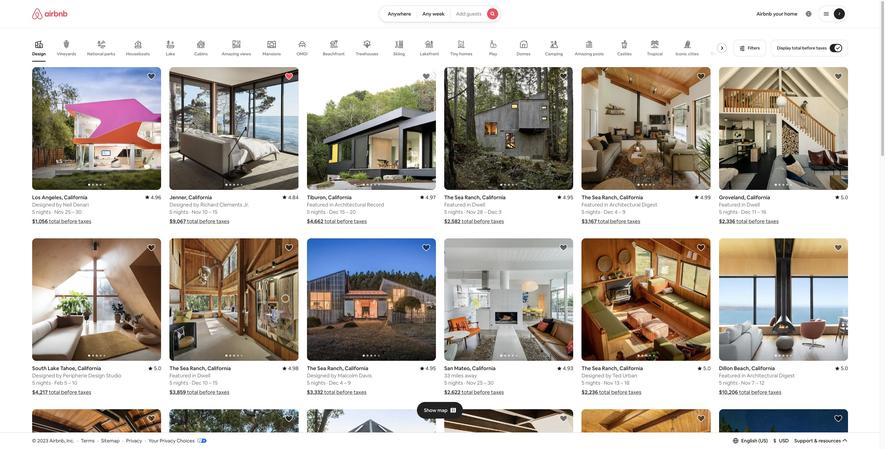 Task type: vqa. For each thing, say whether or not it's contained in the screenshot.


Task type: describe. For each thing, give the bounding box(es) containing it.
featured inside tiburon, california featured in architectural record 5 nights · dec 15 – 20 $4,662 total before taxes
[[307, 201, 328, 208]]

$2,582
[[445, 218, 461, 224]]

4.98 out of 5 average rating image
[[283, 365, 299, 372]]

record
[[367, 201, 384, 208]]

9 for malcolm
[[348, 380, 351, 386]]

jenner,
[[170, 194, 187, 201]]

los angeles, california designed by neil denari 5 nights · nov 25 – 30 $1,056 total before taxes
[[32, 194, 91, 224]]

total right display
[[793, 45, 802, 51]]

tahoe,
[[60, 365, 76, 372]]

4.95 out of 5 average rating image for the sea ranch, california designed by malcolm davis 5 nights · dec 4 – 9 $3,332 total before taxes
[[420, 365, 436, 372]]

treehouses
[[356, 51, 379, 57]]

california inside the sea ranch, california designed by malcolm davis 5 nights · dec 4 – 9 $3,332 total before taxes
[[345, 365, 368, 372]]

your
[[774, 11, 784, 17]]

– inside dillon beach, california featured in architectural digest 5 nights · nov 7 – 12 $10,206 total before taxes
[[756, 380, 759, 386]]

5.0 out of 5 average rating image for south lake tahoe, california designed by peripherie design studio 5 nights · feb 5 – 10 $4,217 total before taxes
[[148, 365, 161, 372]]

the sea ranch, california featured in architectural digest 5 nights · dec 4 – 9 $3,167 total before taxes
[[582, 194, 658, 224]]

airbnb your home link
[[753, 7, 802, 21]]

nights inside "the sea ranch, california featured in dwell 5 nights · dec 10 – 15 $3,859 total before taxes"
[[174, 380, 188, 386]]

taxes inside the sea ranch, california designed by ted urban 5 nights · nov 13 – 18 $2,236 total before taxes
[[629, 389, 642, 396]]

&
[[815, 438, 818, 444]]

4 for malcolm
[[340, 380, 343, 386]]

filters button
[[734, 40, 766, 56]]

add to wishlist: santa rosa, california image
[[147, 415, 156, 423]]

ranch, for $3,332
[[327, 365, 344, 372]]

groveland, california featured in dwell 5 nights · dec 11 – 16 $2,336 total before taxes
[[720, 194, 779, 224]]

before inside the sea ranch, california featured in dwell 5 nights · nov 28 – dec 3 $2,582 total before taxes
[[474, 218, 490, 224]]

dec inside "the sea ranch, california featured in dwell 5 nights · dec 10 – 15 $3,859 total before taxes"
[[192, 380, 201, 386]]

support
[[795, 438, 814, 444]]

the for the sea ranch, california featured in dwell 5 nights · nov 28 – dec 3 $2,582 total before taxes
[[445, 194, 454, 201]]

nights inside jenner, california designed by richard clements jr. 5 nights · nov 10 – 15 $9,067 total before taxes
[[174, 209, 188, 215]]

30 inside san mateo, california 33 miles away 5 nights · nov 25 – 30 $2,622 total before taxes
[[488, 380, 494, 386]]

$3,167
[[582, 218, 597, 224]]

malcolm
[[338, 373, 358, 379]]

total inside the sea ranch, california designed by ted urban 5 nights · nov 13 – 18 $2,236 total before taxes
[[600, 389, 611, 396]]

4.96 out of 5 average rating image
[[145, 194, 161, 201]]

· inside the sea ranch, california designed by malcolm davis 5 nights · dec 4 – 9 $3,332 total before taxes
[[327, 380, 328, 386]]

5.0 out of 5 average rating image for dillon beach, california featured in architectural digest 5 nights · nov 7 – 12 $10,206 total before taxes
[[836, 365, 849, 372]]

add to wishlist: pacifica, california image
[[697, 415, 706, 423]]

views
[[240, 51, 251, 57]]

los
[[32, 194, 40, 201]]

amazing views
[[222, 51, 251, 57]]

dwell for 4.98
[[197, 373, 211, 379]]

domes
[[517, 51, 531, 57]]

dwell inside groveland, california featured in dwell 5 nights · dec 11 – 16 $2,336 total before taxes
[[747, 201, 761, 208]]

13
[[615, 380, 620, 386]]

4.96
[[151, 194, 161, 201]]

4.97 out of 5 average rating image
[[420, 194, 436, 201]]

5.0 for groveland, california featured in dwell 5 nights · dec 11 – 16 $2,336 total before taxes
[[841, 194, 849, 201]]

5 inside tiburon, california featured in architectural record 5 nights · dec 15 – 20 $4,662 total before taxes
[[307, 209, 310, 215]]

5.0 for the sea ranch, california designed by ted urban 5 nights · nov 13 – 18 $2,236 total before taxes
[[704, 365, 711, 372]]

5 inside the sea ranch, california featured in architectural digest 5 nights · dec 4 – 9 $3,167 total before taxes
[[582, 209, 585, 215]]

english
[[742, 438, 758, 444]]

digest inside dillon beach, california featured in architectural digest 5 nights · nov 7 – 12 $10,206 total before taxes
[[780, 373, 795, 379]]

any week
[[423, 11, 445, 17]]

18
[[625, 380, 630, 386]]

4.93 out of 5 average rating image
[[558, 365, 574, 372]]

total inside san mateo, california 33 miles away 5 nights · nov 25 – 30 $2,622 total before taxes
[[462, 389, 473, 396]]

skiing
[[393, 51, 405, 57]]

in inside the sea ranch, california featured in architectural digest 5 nights · dec 4 – 9 $3,167 total before taxes
[[605, 201, 609, 208]]

clements
[[220, 201, 242, 208]]

taxes inside dillon beach, california featured in architectural digest 5 nights · nov 7 – 12 $10,206 total before taxes
[[769, 389, 782, 396]]

nov inside the sea ranch, california designed by ted urban 5 nights · nov 13 – 18 $2,236 total before taxes
[[604, 380, 614, 386]]

· inside the sea ranch, california featured in architectural digest 5 nights · dec 4 – 9 $3,167 total before taxes
[[602, 209, 603, 215]]

before inside "the sea ranch, california featured in dwell 5 nights · dec 10 – 15 $3,859 total before taxes"
[[199, 389, 215, 396]]

show map
[[424, 407, 448, 413]]

dec inside tiburon, california featured in architectural record 5 nights · dec 15 – 20 $4,662 total before taxes
[[329, 209, 339, 215]]

designed inside los angeles, california designed by neil denari 5 nights · nov 25 – 30 $1,056 total before taxes
[[32, 201, 55, 208]]

5 inside jenner, california designed by richard clements jr. 5 nights · nov 10 – 15 $9,067 total before taxes
[[170, 209, 172, 215]]

choices
[[177, 438, 195, 444]]

nights inside the sea ranch, california designed by ted urban 5 nights · nov 13 – 18 $2,236 total before taxes
[[586, 380, 601, 386]]

5 inside the sea ranch, california featured in dwell 5 nights · nov 28 – dec 3 $2,582 total before taxes
[[445, 209, 447, 215]]

by for the sea ranch, california designed by ted urban 5 nights · nov 13 – 18 $2,236 total before taxes
[[606, 373, 612, 379]]

designed inside jenner, california designed by richard clements jr. 5 nights · nov 10 – 15 $9,067 total before taxes
[[170, 201, 192, 208]]

total inside dillon beach, california featured in architectural digest 5 nights · nov 7 – 12 $10,206 total before taxes
[[740, 389, 751, 396]]

25 inside san mateo, california 33 miles away 5 nights · nov 25 – 30 $2,622 total before taxes
[[477, 380, 483, 386]]

4.93
[[563, 365, 574, 372]]

omg!
[[297, 51, 308, 57]]

south
[[32, 365, 47, 372]]

before inside san mateo, california 33 miles away 5 nights · nov 25 – 30 $2,622 total before taxes
[[474, 389, 490, 396]]

in inside tiburon, california featured in architectural record 5 nights · dec 15 – 20 $4,662 total before taxes
[[330, 201, 334, 208]]

airbnb
[[757, 11, 773, 17]]

in inside the sea ranch, california featured in dwell 5 nights · nov 28 – dec 3 $2,582 total before taxes
[[467, 201, 471, 208]]

before inside tiburon, california featured in architectural record 5 nights · dec 15 – 20 $4,662 total before taxes
[[337, 218, 353, 224]]

· inside "the sea ranch, california featured in dwell 5 nights · dec 10 – 15 $3,859 total before taxes"
[[189, 380, 191, 386]]

nights inside san mateo, california 33 miles away 5 nights · nov 25 – 30 $2,622 total before taxes
[[449, 380, 463, 386]]

taxes inside the sea ranch, california featured in dwell 5 nights · nov 28 – dec 3 $2,582 total before taxes
[[491, 218, 504, 224]]

before right display
[[803, 45, 816, 51]]

total inside "the sea ranch, california featured in dwell 5 nights · dec 10 – 15 $3,859 total before taxes"
[[187, 389, 198, 396]]

4.98
[[288, 365, 299, 372]]

4.84 out of 5 average rating image
[[283, 194, 299, 201]]

before inside dillon beach, california featured in architectural digest 5 nights · nov 7 – 12 $10,206 total before taxes
[[752, 389, 768, 396]]

5 inside "the sea ranch, california featured in dwell 5 nights · dec 10 – 15 $3,859 total before taxes"
[[170, 380, 172, 386]]

nights inside the sea ranch, california featured in dwell 5 nights · nov 28 – dec 3 $2,582 total before taxes
[[449, 209, 463, 215]]

nights inside the sea ranch, california designed by malcolm davis 5 nights · dec 4 – 9 $3,332 total before taxes
[[311, 380, 326, 386]]

before inside the sea ranch, california designed by ted urban 5 nights · nov 13 – 18 $2,236 total before taxes
[[612, 389, 628, 396]]

taxes inside groveland, california featured in dwell 5 nights · dec 11 – 16 $2,336 total before taxes
[[766, 218, 779, 224]]

add to wishlist: the sea ranch, california image for 4.98
[[285, 244, 293, 252]]

castles
[[618, 51, 632, 57]]

· inside the sea ranch, california featured in dwell 5 nights · nov 28 – dec 3 $2,582 total before taxes
[[464, 209, 466, 215]]

15 for 4.84
[[212, 209, 217, 215]]

resources
[[819, 438, 842, 444]]

california inside south lake tahoe, california designed by peripherie design studio 5 nights · feb 5 – 10 $4,217 total before taxes
[[77, 365, 101, 372]]

airbnb,
[[49, 438, 66, 444]]

sea for the sea ranch, california featured in dwell 5 nights · dec 10 – 15 $3,859 total before taxes
[[180, 365, 189, 372]]

add to wishlist: del monte forest, california image
[[285, 415, 293, 423]]

design inside south lake tahoe, california designed by peripherie design studio 5 nights · feb 5 – 10 $4,217 total before taxes
[[88, 373, 105, 379]]

urban
[[623, 373, 638, 379]]

davis
[[359, 373, 372, 379]]

before inside jenner, california designed by richard clements jr. 5 nights · nov 10 – 15 $9,067 total before taxes
[[199, 218, 215, 224]]

angeles,
[[41, 194, 63, 201]]

5.0 out of 5 average rating image for groveland, california featured in dwell 5 nights · dec 11 – 16 $2,336 total before taxes
[[836, 194, 849, 201]]

show map button
[[417, 402, 463, 419]]

5 inside the sea ranch, california designed by malcolm davis 5 nights · dec 4 – 9 $3,332 total before taxes
[[307, 380, 310, 386]]

– inside "the sea ranch, california featured in dwell 5 nights · dec 10 – 15 $3,859 total before taxes"
[[209, 380, 212, 386]]

3
[[499, 209, 502, 215]]

cities
[[689, 51, 699, 57]]

taxes inside los angeles, california designed by neil denari 5 nights · nov 25 – 30 $1,056 total before taxes
[[78, 218, 91, 224]]

california inside san mateo, california 33 miles away 5 nights · nov 25 – 30 $2,622 total before taxes
[[472, 365, 496, 372]]

16
[[762, 209, 767, 215]]

dec inside the sea ranch, california featured in dwell 5 nights · nov 28 – dec 3 $2,582 total before taxes
[[488, 209, 498, 215]]

california inside groveland, california featured in dwell 5 nights · dec 11 – 16 $2,336 total before taxes
[[747, 194, 771, 201]]

terms · sitemap · privacy ·
[[81, 438, 146, 444]]

camping
[[546, 51, 563, 57]]

terms
[[81, 438, 95, 444]]

nights inside south lake tahoe, california designed by peripherie design studio 5 nights · feb 5 – 10 $4,217 total before taxes
[[36, 380, 51, 386]]

5 up $4,217
[[32, 380, 35, 386]]

none search field containing anywhere
[[379, 6, 501, 22]]

2023
[[37, 438, 48, 444]]

– inside groveland, california featured in dwell 5 nights · dec 11 – 16 $2,336 total before taxes
[[758, 209, 761, 215]]

total inside los angeles, california designed by neil denari 5 nights · nov 25 – 30 $1,056 total before taxes
[[49, 218, 60, 224]]

– inside los angeles, california designed by neil denari 5 nights · nov 25 – 30 $1,056 total before taxes
[[72, 209, 74, 215]]

15 for 4.98
[[213, 380, 218, 386]]

california inside "the sea ranch, california featured in dwell 5 nights · dec 10 – 15 $3,859 total before taxes"
[[207, 365, 231, 372]]

· inside south lake tahoe, california designed by peripherie design studio 5 nights · feb 5 – 10 $4,217 total before taxes
[[52, 380, 53, 386]]

add to wishlist: the sea ranch, california image for the sea ranch, california designed by malcolm davis 5 nights · dec 4 – 9 $3,332 total before taxes
[[422, 244, 431, 252]]

add to wishlist: half moon bay, california image
[[560, 415, 568, 423]]

architectural inside the sea ranch, california featured in architectural digest 5 nights · dec 4 – 9 $3,167 total before taxes
[[610, 201, 641, 208]]

amazing pools
[[575, 51, 604, 57]]

the sea ranch, california featured in dwell 5 nights · dec 10 – 15 $3,859 total before taxes
[[170, 365, 231, 396]]

sitemap link
[[101, 438, 120, 444]]

4.84
[[288, 194, 299, 201]]

· inside tiburon, california featured in architectural record 5 nights · dec 15 – 20 $4,662 total before taxes
[[327, 209, 328, 215]]

sea for the sea ranch, california featured in architectural digest 5 nights · dec 4 – 9 $3,167 total before taxes
[[592, 194, 601, 201]]

peripherie
[[63, 373, 87, 379]]

before inside the sea ranch, california featured in architectural digest 5 nights · dec 4 – 9 $3,167 total before taxes
[[611, 218, 627, 224]]

0 horizontal spatial design
[[32, 51, 46, 57]]

ranch, for $2,236
[[602, 365, 619, 372]]

in inside groveland, california featured in dwell 5 nights · dec 11 – 16 $2,336 total before taxes
[[742, 201, 746, 208]]

· inside the sea ranch, california designed by ted urban 5 nights · nov 13 – 18 $2,236 total before taxes
[[602, 380, 603, 386]]

privacy link
[[126, 438, 142, 444]]

denari
[[73, 201, 89, 208]]

33
[[445, 373, 450, 379]]

parks
[[104, 51, 115, 57]]

· inside san mateo, california 33 miles away 5 nights · nov 25 – 30 $2,622 total before taxes
[[464, 380, 466, 386]]

add to wishlist: the sea ranch, california image for the sea ranch, california featured in dwell 5 nights · nov 28 – dec 3 $2,582 total before taxes
[[560, 72, 568, 81]]

tropical
[[648, 51, 663, 57]]

mateo,
[[455, 365, 471, 372]]

total inside south lake tahoe, california designed by peripherie design studio 5 nights · feb 5 – 10 $4,217 total before taxes
[[49, 389, 60, 396]]

$3,859
[[170, 389, 186, 396]]

nights inside dillon beach, california featured in architectural digest 5 nights · nov 7 – 12 $10,206 total before taxes
[[724, 380, 738, 386]]

amazing for amazing pools
[[575, 51, 593, 57]]

9 for architectural
[[623, 209, 626, 215]]

sea for the sea ranch, california designed by malcolm davis 5 nights · dec 4 – 9 $3,332 total before taxes
[[317, 365, 326, 372]]

the for the sea ranch, california designed by ted urban 5 nights · nov 13 – 18 $2,236 total before taxes
[[582, 365, 591, 372]]

by for south lake tahoe, california designed by peripherie design studio 5 nights · feb 5 – 10 $4,217 total before taxes
[[56, 373, 62, 379]]

©
[[32, 438, 36, 444]]

add to wishlist: los angeles, california image
[[147, 72, 156, 81]]

total inside the sea ranch, california featured in architectural digest 5 nights · dec 4 – 9 $3,167 total before taxes
[[598, 218, 609, 224]]

home
[[785, 11, 798, 17]]

nights inside los angeles, california designed by neil denari 5 nights · nov 25 – 30 $1,056 total before taxes
[[36, 209, 51, 215]]

remove from wishlist: jenner, california image
[[285, 72, 293, 81]]

vineyards
[[57, 51, 76, 57]]

$
[[774, 438, 777, 444]]

$4,217
[[32, 389, 48, 396]]

in inside "the sea ranch, california featured in dwell 5 nights · dec 10 – 15 $3,859 total before taxes"
[[192, 373, 196, 379]]

in inside dillon beach, california featured in architectural digest 5 nights · nov 7 – 12 $10,206 total before taxes
[[742, 373, 746, 379]]

tiburon, california featured in architectural record 5 nights · dec 15 – 20 $4,662 total before taxes
[[307, 194, 384, 224]]

tiburon,
[[307, 194, 327, 201]]

california inside jenner, california designed by richard clements jr. 5 nights · nov 10 – 15 $9,067 total before taxes
[[188, 194, 212, 201]]

featured inside "the sea ranch, california featured in dwell 5 nights · dec 10 – 15 $3,859 total before taxes"
[[170, 373, 191, 379]]

dec inside the sea ranch, california designed by malcolm davis 5 nights · dec 4 – 9 $3,332 total before taxes
[[329, 380, 339, 386]]

cabins
[[194, 51, 208, 57]]



Task type: locate. For each thing, give the bounding box(es) containing it.
sea inside the sea ranch, california designed by ted urban 5 nights · nov 13 – 18 $2,236 total before taxes
[[592, 365, 601, 372]]

1 vertical spatial 5.0 out of 5 average rating image
[[836, 365, 849, 372]]

0 horizontal spatial 25
[[65, 209, 71, 215]]

nights up the $3,332
[[311, 380, 326, 386]]

design left studio
[[88, 373, 105, 379]]

sea inside the sea ranch, california designed by malcolm davis 5 nights · dec 4 – 9 $3,332 total before taxes
[[317, 365, 326, 372]]

add to wishlist: south lake tahoe, california image
[[147, 244, 156, 252]]

1 vertical spatial 4
[[340, 380, 343, 386]]

english (us) button
[[734, 438, 769, 444]]

1 vertical spatial lake
[[48, 365, 59, 372]]

support & resources
[[795, 438, 842, 444]]

nov left 28
[[467, 209, 476, 215]]

san
[[445, 365, 453, 372]]

0 horizontal spatial architectural
[[335, 201, 366, 208]]

– inside san mateo, california 33 miles away 5 nights · nov 25 – 30 $2,622 total before taxes
[[484, 380, 487, 386]]

jenner, california designed by richard clements jr. 5 nights · nov 10 – 15 $9,067 total before taxes
[[170, 194, 249, 224]]

1 horizontal spatial add to wishlist: the sea ranch, california image
[[697, 72, 706, 81]]

designed inside the sea ranch, california designed by ted urban 5 nights · nov 13 – 18 $2,236 total before taxes
[[582, 373, 605, 379]]

5 up the $2,336
[[720, 209, 722, 215]]

add to wishlist: dillon beach, california image
[[835, 244, 843, 252]]

0 horizontal spatial digest
[[642, 201, 658, 208]]

5 up $1,056
[[32, 209, 35, 215]]

map
[[438, 407, 448, 413]]

0 vertical spatial digest
[[642, 201, 658, 208]]

total right $2,236
[[600, 389, 611, 396]]

11
[[753, 209, 757, 215]]

4.95 out of 5 average rating image
[[558, 194, 574, 201], [420, 365, 436, 372]]

add to wishlist: aptos, california image
[[422, 415, 431, 423]]

2 horizontal spatial add to wishlist: the sea ranch, california image
[[697, 244, 706, 252]]

nights up $2,236
[[586, 380, 601, 386]]

dwell for 4.95
[[472, 201, 486, 208]]

nov left 7
[[742, 380, 751, 386]]

taxes inside san mateo, california 33 miles away 5 nights · nov 25 – 30 $2,622 total before taxes
[[491, 389, 504, 396]]

4.95
[[563, 194, 574, 201], [426, 365, 436, 372]]

1 5.0 out of 5 average rating image from the left
[[148, 365, 161, 372]]

0 horizontal spatial 4.95 out of 5 average rating image
[[420, 365, 436, 372]]

0 horizontal spatial 4
[[340, 380, 343, 386]]

california inside the sea ranch, california designed by ted urban 5 nights · nov 13 – 18 $2,236 total before taxes
[[620, 365, 644, 372]]

· inside los angeles, california designed by neil denari 5 nights · nov 25 – 30 $1,056 total before taxes
[[52, 209, 53, 215]]

mansions
[[263, 51, 281, 57]]

before right $3,167
[[611, 218, 627, 224]]

– inside the sea ranch, california featured in dwell 5 nights · nov 28 – dec 3 $2,582 total before taxes
[[484, 209, 487, 215]]

nov for designed
[[54, 209, 64, 215]]

airbnb your home
[[757, 11, 798, 17]]

nov down richard at the top left
[[192, 209, 201, 215]]

dec inside groveland, california featured in dwell 5 nights · dec 11 – 16 $2,336 total before taxes
[[742, 209, 751, 215]]

design left vineyards
[[32, 51, 46, 57]]

total right $3,167
[[598, 218, 609, 224]]

1 horizontal spatial 4.95
[[563, 194, 574, 201]]

$2,336
[[720, 218, 736, 224]]

the for the sea ranch, california featured in architectural digest 5 nights · dec 4 – 9 $3,167 total before taxes
[[582, 194, 591, 201]]

before down richard at the top left
[[199, 218, 215, 224]]

california inside the sea ranch, california featured in architectural digest 5 nights · dec 4 – 9 $3,167 total before taxes
[[620, 194, 644, 201]]

sea for the sea ranch, california featured in dwell 5 nights · nov 28 – dec 3 $2,582 total before taxes
[[455, 194, 464, 201]]

$4,662
[[307, 218, 324, 224]]

10 for richard
[[202, 209, 208, 215]]

0 vertical spatial 9
[[623, 209, 626, 215]]

5 right feb
[[64, 380, 67, 386]]

featured up $3,167
[[582, 201, 603, 208]]

5 up the $2,582
[[445, 209, 447, 215]]

5 down 33
[[445, 380, 447, 386]]

any week button
[[417, 6, 451, 22]]

sea up $2,236
[[592, 365, 601, 372]]

5 up $4,662
[[307, 209, 310, 215]]

trending
[[711, 51, 729, 57]]

sea inside "the sea ranch, california featured in dwell 5 nights · dec 10 – 15 $3,859 total before taxes"
[[180, 365, 189, 372]]

taxes inside south lake tahoe, california designed by peripherie design studio 5 nights · feb 5 – 10 $4,217 total before taxes
[[78, 389, 91, 396]]

15 inside "the sea ranch, california featured in dwell 5 nights · dec 10 – 15 $3,859 total before taxes"
[[213, 380, 218, 386]]

california inside the sea ranch, california featured in dwell 5 nights · nov 28 – dec 3 $2,582 total before taxes
[[482, 194, 506, 201]]

san mateo, california 33 miles away 5 nights · nov 25 – 30 $2,622 total before taxes
[[445, 365, 504, 396]]

lake left 'cabins'
[[166, 51, 175, 57]]

featured up "$3,859"
[[170, 373, 191, 379]]

away
[[465, 373, 477, 379]]

featured up the $2,582
[[445, 201, 466, 208]]

1 vertical spatial 4.95
[[426, 365, 436, 372]]

0 vertical spatial 4.95
[[563, 194, 574, 201]]

featured down groveland,
[[720, 201, 741, 208]]

add to wishlist: san mateo, california image
[[560, 244, 568, 252]]

ranch,
[[465, 194, 481, 201], [602, 194, 619, 201], [190, 365, 206, 372], [602, 365, 619, 372], [327, 365, 344, 372]]

nights up the $2,582
[[449, 209, 463, 215]]

· inside dillon beach, california featured in architectural digest 5 nights · nov 7 – 12 $10,206 total before taxes
[[739, 380, 741, 386]]

4.97
[[426, 194, 436, 201]]

1 horizontal spatial lake
[[166, 51, 175, 57]]

your privacy choices
[[149, 438, 195, 444]]

2 5.0 out of 5 average rating image from the top
[[836, 365, 849, 372]]

by for the sea ranch, california designed by malcolm davis 5 nights · dec 4 – 9 $3,332 total before taxes
[[331, 373, 337, 379]]

feb
[[54, 380, 63, 386]]

sea up the $3,332
[[317, 365, 326, 372]]

the up "$3,859"
[[170, 365, 179, 372]]

the for the sea ranch, california designed by malcolm davis 5 nights · dec 4 – 9 $3,332 total before taxes
[[307, 365, 316, 372]]

5.0 for dillon beach, california featured in architectural digest 5 nights · nov 7 – 12 $10,206 total before taxes
[[841, 365, 849, 372]]

0 vertical spatial 4
[[615, 209, 618, 215]]

before inside groveland, california featured in dwell 5 nights · dec 11 – 16 $2,336 total before taxes
[[749, 218, 765, 224]]

beachfront
[[323, 51, 345, 57]]

1 horizontal spatial privacy
[[160, 438, 176, 444]]

30 inside los angeles, california designed by neil denari 5 nights · nov 25 – 30 $1,056 total before taxes
[[75, 209, 82, 215]]

anywhere
[[388, 11, 411, 17]]

0 horizontal spatial privacy
[[126, 438, 142, 444]]

4 for architectural
[[615, 209, 618, 215]]

nov
[[54, 209, 64, 215], [192, 209, 201, 215], [467, 209, 476, 215], [467, 380, 476, 386], [604, 380, 614, 386], [742, 380, 751, 386]]

the inside the sea ranch, california featured in dwell 5 nights · nov 28 – dec 3 $2,582 total before taxes
[[445, 194, 454, 201]]

before down 12
[[752, 389, 768, 396]]

sea up $3,167
[[592, 194, 601, 201]]

ranch, inside the sea ranch, california featured in architectural digest 5 nights · dec 4 – 9 $3,167 total before taxes
[[602, 194, 619, 201]]

20
[[350, 209, 356, 215]]

architectural inside dillon beach, california featured in architectural digest 5 nights · nov 7 – 12 $10,206 total before taxes
[[747, 373, 779, 379]]

before down 28
[[474, 218, 490, 224]]

2 horizontal spatial architectural
[[747, 373, 779, 379]]

5 up $2,236
[[582, 380, 585, 386]]

1 horizontal spatial amazing
[[575, 51, 593, 57]]

4.95 out of 5 average rating image for the sea ranch, california featured in dwell 5 nights · nov 28 – dec 3 $2,582 total before taxes
[[558, 194, 574, 201]]

by left malcolm
[[331, 373, 337, 379]]

before down away
[[474, 389, 490, 396]]

nights up $3,167
[[586, 209, 601, 215]]

None search field
[[379, 6, 501, 22]]

usd
[[780, 438, 790, 444]]

by inside los angeles, california designed by neil denari 5 nights · nov 25 – 30 $1,056 total before taxes
[[56, 201, 62, 208]]

architectural inside tiburon, california featured in architectural record 5 nights · dec 15 – 20 $4,662 total before taxes
[[335, 201, 366, 208]]

privacy right your
[[160, 438, 176, 444]]

display total before taxes
[[778, 45, 828, 51]]

nights up $1,056
[[36, 209, 51, 215]]

nov for california
[[467, 209, 476, 215]]

add to wishlist: the sea ranch, california image
[[697, 72, 706, 81], [285, 244, 293, 252]]

0 horizontal spatial 5.0 out of 5 average rating image
[[148, 365, 161, 372]]

before
[[803, 45, 816, 51], [61, 218, 77, 224], [199, 218, 215, 224], [474, 218, 490, 224], [611, 218, 627, 224], [337, 218, 353, 224], [749, 218, 765, 224], [61, 389, 77, 396], [199, 389, 215, 396], [474, 389, 490, 396], [612, 389, 628, 396], [337, 389, 353, 396], [752, 389, 768, 396]]

nights up "$3,859"
[[174, 380, 188, 386]]

support & resources button
[[795, 438, 849, 444]]

total right the $2,336
[[737, 218, 748, 224]]

nights inside the sea ranch, california featured in architectural digest 5 nights · dec 4 – 9 $3,167 total before taxes
[[586, 209, 601, 215]]

$2,622
[[445, 389, 461, 396]]

designed for south lake tahoe, california designed by peripherie design studio 5 nights · feb 5 – 10 $4,217 total before taxes
[[32, 373, 55, 379]]

tiny
[[451, 51, 459, 57]]

0 vertical spatial design
[[32, 51, 46, 57]]

before down feb
[[61, 389, 77, 396]]

privacy left your
[[126, 438, 142, 444]]

terms link
[[81, 438, 95, 444]]

the sea ranch, california featured in dwell 5 nights · nov 28 – dec 3 $2,582 total before taxes
[[445, 194, 506, 224]]

show
[[424, 407, 437, 413]]

nov inside los angeles, california designed by neil denari 5 nights · nov 25 – 30 $1,056 total before taxes
[[54, 209, 64, 215]]

1 horizontal spatial dwell
[[472, 201, 486, 208]]

15 inside tiburon, california featured in architectural record 5 nights · dec 15 – 20 $4,662 total before taxes
[[340, 209, 345, 215]]

nov inside the sea ranch, california featured in dwell 5 nights · nov 28 – dec 3 $2,582 total before taxes
[[467, 209, 476, 215]]

ranch, inside the sea ranch, california designed by ted urban 5 nights · nov 13 – 18 $2,236 total before taxes
[[602, 365, 619, 372]]

inc.
[[67, 438, 74, 444]]

1 vertical spatial add to wishlist: the sea ranch, california image
[[285, 244, 293, 252]]

5.0 out of 5 average rating image for the sea ranch, california designed by ted urban 5 nights · nov 13 – 18 $2,236 total before taxes
[[698, 365, 711, 372]]

5 inside dillon beach, california featured in architectural digest 5 nights · nov 7 – 12 $10,206 total before taxes
[[720, 380, 722, 386]]

5 up "$3,859"
[[170, 380, 172, 386]]

featured down tiburon,
[[307, 201, 328, 208]]

the right 4.93
[[582, 365, 591, 372]]

$2,236
[[582, 389, 598, 396]]

profile element
[[510, 0, 849, 28]]

10 for featured
[[203, 380, 208, 386]]

by left richard at the top left
[[193, 201, 199, 208]]

houseboats
[[126, 51, 150, 57]]

25 inside los angeles, california designed by neil denari 5 nights · nov 25 – 30 $1,056 total before taxes
[[65, 209, 71, 215]]

by inside the sea ranch, california designed by ted urban 5 nights · nov 13 – 18 $2,236 total before taxes
[[606, 373, 612, 379]]

add to wishlist: the sea ranch, california image for 4.99
[[697, 72, 706, 81]]

before down malcolm
[[337, 389, 353, 396]]

1 horizontal spatial 30
[[488, 380, 494, 386]]

15
[[212, 209, 217, 215], [340, 209, 345, 215], [213, 380, 218, 386]]

designed down south
[[32, 373, 55, 379]]

ranch, for $2,582
[[465, 194, 481, 201]]

nov for by
[[192, 209, 201, 215]]

5 up the $3,332
[[307, 380, 310, 386]]

9
[[623, 209, 626, 215], [348, 380, 351, 386]]

before down 20
[[337, 218, 353, 224]]

tiny homes
[[451, 51, 473, 57]]

10 inside "the sea ranch, california featured in dwell 5 nights · dec 10 – 15 $3,859 total before taxes"
[[203, 380, 208, 386]]

· inside groveland, california featured in dwell 5 nights · dec 11 – 16 $2,336 total before taxes
[[739, 209, 741, 215]]

·
[[52, 209, 53, 215], [189, 209, 191, 215], [464, 209, 466, 215], [602, 209, 603, 215], [327, 209, 328, 215], [739, 209, 741, 215], [52, 380, 53, 386], [189, 380, 191, 386], [464, 380, 466, 386], [602, 380, 603, 386], [327, 380, 328, 386], [739, 380, 741, 386], [77, 438, 78, 444], [97, 438, 99, 444], [122, 438, 124, 444], [145, 438, 146, 444]]

the right '4.98'
[[307, 365, 316, 372]]

designed
[[32, 201, 55, 208], [170, 201, 192, 208], [32, 373, 55, 379], [582, 373, 605, 379], [307, 373, 330, 379]]

featured
[[445, 201, 466, 208], [582, 201, 603, 208], [307, 201, 328, 208], [720, 201, 741, 208], [170, 373, 191, 379], [720, 373, 741, 379]]

4.99 out of 5 average rating image
[[695, 194, 711, 201]]

10 inside jenner, california designed by richard clements jr. 5 nights · nov 10 – 15 $9,067 total before taxes
[[202, 209, 208, 215]]

homes
[[460, 51, 473, 57]]

5.0 out of 5 average rating image
[[836, 194, 849, 201], [836, 365, 849, 372]]

total inside groveland, california featured in dwell 5 nights · dec 11 – 16 $2,336 total before taxes
[[737, 218, 748, 224]]

add
[[457, 11, 466, 17]]

designed down los
[[32, 201, 55, 208]]

studio
[[106, 373, 121, 379]]

before inside los angeles, california designed by neil denari 5 nights · nov 25 – 30 $1,056 total before taxes
[[61, 218, 77, 224]]

ranch, inside the sea ranch, california designed by malcolm davis 5 nights · dec 4 – 9 $3,332 total before taxes
[[327, 365, 344, 372]]

0 horizontal spatial amazing
[[222, 51, 239, 57]]

total right $10,206
[[740, 389, 751, 396]]

1 horizontal spatial 4
[[615, 209, 618, 215]]

1 horizontal spatial digest
[[780, 373, 795, 379]]

5 inside groveland, california featured in dwell 5 nights · dec 11 – 16 $2,336 total before taxes
[[720, 209, 722, 215]]

before down 13
[[612, 389, 628, 396]]

nights inside tiburon, california featured in architectural record 5 nights · dec 15 – 20 $4,662 total before taxes
[[311, 209, 326, 215]]

$10,206
[[720, 389, 739, 396]]

add guests button
[[451, 6, 501, 22]]

0 vertical spatial 25
[[65, 209, 71, 215]]

2 horizontal spatial dwell
[[747, 201, 761, 208]]

add guests
[[457, 11, 482, 17]]

designed for the sea ranch, california designed by ted urban 5 nights · nov 13 – 18 $2,236 total before taxes
[[582, 373, 605, 379]]

total right the $3,332
[[324, 389, 335, 396]]

designed up $2,236
[[582, 373, 605, 379]]

0 vertical spatial lake
[[166, 51, 175, 57]]

taxes inside jenner, california designed by richard clements jr. 5 nights · nov 10 – 15 $9,067 total before taxes
[[217, 218, 229, 224]]

5.0 for south lake tahoe, california designed by peripherie design studio 5 nights · feb 5 – 10 $4,217 total before taxes
[[154, 365, 161, 372]]

add to wishlist: tiburon, california image
[[422, 72, 431, 81]]

1 horizontal spatial 5.0 out of 5 average rating image
[[698, 365, 711, 372]]

featured inside groveland, california featured in dwell 5 nights · dec 11 – 16 $2,336 total before taxes
[[720, 201, 741, 208]]

0 horizontal spatial 9
[[348, 380, 351, 386]]

sea up the $2,582
[[455, 194, 464, 201]]

design
[[32, 51, 46, 57], [88, 373, 105, 379]]

total inside jenner, california designed by richard clements jr. 5 nights · nov 10 – 15 $9,067 total before taxes
[[187, 218, 198, 224]]

0 vertical spatial add to wishlist: the sea ranch, california image
[[697, 72, 706, 81]]

nov for featured
[[742, 380, 751, 386]]

the for the sea ranch, california featured in dwell 5 nights · dec 10 – 15 $3,859 total before taxes
[[170, 365, 179, 372]]

1 horizontal spatial 4.95 out of 5 average rating image
[[558, 194, 574, 201]]

dec
[[488, 209, 498, 215], [604, 209, 614, 215], [329, 209, 339, 215], [742, 209, 751, 215], [192, 380, 201, 386], [329, 380, 339, 386]]

1 vertical spatial 9
[[348, 380, 351, 386]]

4.95 for the sea ranch, california featured in dwell 5 nights · nov 28 – dec 3 $2,582 total before taxes
[[563, 194, 574, 201]]

0 vertical spatial 30
[[75, 209, 82, 215]]

4.95 for the sea ranch, california designed by malcolm davis 5 nights · dec 4 – 9 $3,332 total before taxes
[[426, 365, 436, 372]]

dwell
[[472, 201, 486, 208], [747, 201, 761, 208], [197, 373, 211, 379]]

california inside tiburon, california featured in architectural record 5 nights · dec 15 – 20 $4,662 total before taxes
[[328, 194, 352, 201]]

nights up $10,206
[[724, 380, 738, 386]]

5 up $10,206
[[720, 380, 722, 386]]

nov inside jenner, california designed by richard clements jr. 5 nights · nov 10 – 15 $9,067 total before taxes
[[192, 209, 201, 215]]

featured inside the sea ranch, california featured in architectural digest 5 nights · dec 4 – 9 $3,167 total before taxes
[[582, 201, 603, 208]]

ranch, for $3,167
[[602, 194, 619, 201]]

featured inside the sea ranch, california featured in dwell 5 nights · nov 28 – dec 3 $2,582 total before taxes
[[445, 201, 466, 208]]

add to wishlist: south lake tahoe, california image
[[835, 415, 843, 423]]

nov down away
[[467, 380, 476, 386]]

by inside south lake tahoe, california designed by peripherie design studio 5 nights · feb 5 – 10 $4,217 total before taxes
[[56, 373, 62, 379]]

0 vertical spatial 5.0 out of 5 average rating image
[[836, 194, 849, 201]]

designed for the sea ranch, california designed by malcolm davis 5 nights · dec 4 – 9 $3,332 total before taxes
[[307, 373, 330, 379]]

2 5.0 out of 5 average rating image from the left
[[698, 365, 711, 372]]

1 privacy from the left
[[126, 438, 142, 444]]

25
[[65, 209, 71, 215], [477, 380, 483, 386]]

by left ted
[[606, 373, 612, 379]]

the right 4.97
[[445, 194, 454, 201]]

– inside tiburon, california featured in architectural record 5 nights · dec 15 – 20 $4,662 total before taxes
[[346, 209, 349, 215]]

1 vertical spatial 4.95 out of 5 average rating image
[[420, 365, 436, 372]]

0 horizontal spatial 4.95
[[426, 365, 436, 372]]

jr.
[[244, 201, 249, 208]]

1 horizontal spatial 9
[[623, 209, 626, 215]]

add to wishlist: groveland, california image
[[835, 72, 843, 81]]

total inside the sea ranch, california designed by malcolm davis 5 nights · dec 4 – 9 $3,332 total before taxes
[[324, 389, 335, 396]]

total right the $2,622
[[462, 389, 473, 396]]

sea for the sea ranch, california designed by ted urban 5 nights · nov 13 – 18 $2,236 total before taxes
[[592, 365, 601, 372]]

0 horizontal spatial 30
[[75, 209, 82, 215]]

total down feb
[[49, 389, 60, 396]]

– inside the sea ranch, california featured in architectural digest 5 nights · dec 4 – 9 $3,167 total before taxes
[[619, 209, 622, 215]]

1 horizontal spatial architectural
[[610, 201, 641, 208]]

before right "$3,859"
[[199, 389, 215, 396]]

california inside dillon beach, california featured in architectural digest 5 nights · nov 7 – 12 $10,206 total before taxes
[[752, 365, 776, 372]]

nights up $4,662
[[311, 209, 326, 215]]

5 inside the sea ranch, california designed by ted urban 5 nights · nov 13 – 18 $2,236 total before taxes
[[582, 380, 585, 386]]

4.99
[[701, 194, 711, 201]]

designed down jenner, at the top left
[[170, 201, 192, 208]]

iconic cities
[[676, 51, 699, 57]]

1 horizontal spatial add to wishlist: the sea ranch, california image
[[560, 72, 568, 81]]

group
[[32, 35, 730, 62], [32, 67, 290, 190], [170, 67, 428, 190], [307, 67, 565, 190], [445, 67, 703, 190], [582, 67, 840, 190], [720, 67, 886, 190], [32, 238, 161, 361], [170, 238, 299, 361], [307, 238, 565, 361], [445, 238, 703, 361], [582, 238, 711, 361], [720, 238, 886, 361], [32, 410, 161, 449], [170, 410, 299, 449], [307, 410, 436, 449], [445, 410, 574, 449], [582, 410, 711, 449], [720, 410, 849, 449]]

by up feb
[[56, 373, 62, 379]]

nights up $4,217
[[36, 380, 51, 386]]

9 inside the sea ranch, california featured in architectural digest 5 nights · dec 4 – 9 $3,167 total before taxes
[[623, 209, 626, 215]]

0 horizontal spatial add to wishlist: the sea ranch, california image
[[285, 244, 293, 252]]

total inside tiburon, california featured in architectural record 5 nights · dec 15 – 20 $4,662 total before taxes
[[325, 218, 336, 224]]

dillon beach, california featured in architectural digest 5 nights · nov 7 – 12 $10,206 total before taxes
[[720, 365, 795, 396]]

$1,056
[[32, 218, 48, 224]]

0 horizontal spatial lake
[[48, 365, 59, 372]]

taxes inside "the sea ranch, california featured in dwell 5 nights · dec 10 – 15 $3,859 total before taxes"
[[217, 389, 229, 396]]

1 horizontal spatial design
[[88, 373, 105, 379]]

$9,067
[[170, 218, 186, 224]]

1 5.0 out of 5 average rating image from the top
[[836, 194, 849, 201]]

ranch, for total
[[190, 365, 206, 372]]

nov inside san mateo, california 33 miles away 5 nights · nov 25 – 30 $2,622 total before taxes
[[467, 380, 476, 386]]

featured down dillon
[[720, 373, 741, 379]]

group containing national parks
[[32, 35, 730, 62]]

2 privacy from the left
[[160, 438, 176, 444]]

total right $4,662
[[325, 218, 336, 224]]

1 vertical spatial design
[[88, 373, 105, 379]]

before down neil
[[61, 218, 77, 224]]

1 vertical spatial 30
[[488, 380, 494, 386]]

total right $1,056
[[49, 218, 60, 224]]

total right $9,067
[[187, 218, 198, 224]]

1 vertical spatial 25
[[477, 380, 483, 386]]

national parks
[[87, 51, 115, 57]]

the sea ranch, california designed by ted urban 5 nights · nov 13 – 18 $2,236 total before taxes
[[582, 365, 644, 396]]

the inside "the sea ranch, california featured in dwell 5 nights · dec 10 – 15 $3,859 total before taxes"
[[170, 365, 179, 372]]

total right "$3,859"
[[187, 389, 198, 396]]

south lake tahoe, california designed by peripherie design studio 5 nights · feb 5 – 10 $4,217 total before taxes
[[32, 365, 121, 396]]

add to wishlist: the sea ranch, california image
[[560, 72, 568, 81], [422, 244, 431, 252], [697, 244, 706, 252]]

miles
[[452, 373, 464, 379]]

the inside the sea ranch, california designed by malcolm davis 5 nights · dec 4 – 9 $3,332 total before taxes
[[307, 365, 316, 372]]

nights up $9,067
[[174, 209, 188, 215]]

nights up the $2,336
[[724, 209, 738, 215]]

lakefront
[[420, 51, 439, 57]]

7
[[752, 380, 755, 386]]

– inside the sea ranch, california designed by ted urban 5 nights · nov 13 – 18 $2,236 total before taxes
[[621, 380, 624, 386]]

5.0 out of 5 average rating image
[[148, 365, 161, 372], [698, 365, 711, 372]]

1 vertical spatial digest
[[780, 373, 795, 379]]

sea up "$3,859"
[[180, 365, 189, 372]]

by left neil
[[56, 201, 62, 208]]

before down "11"
[[749, 218, 765, 224]]

sea
[[455, 194, 464, 201], [592, 194, 601, 201], [180, 365, 189, 372], [592, 365, 601, 372], [317, 365, 326, 372]]

0 horizontal spatial add to wishlist: the sea ranch, california image
[[422, 244, 431, 252]]

total right the $2,582
[[462, 218, 473, 224]]

dillon
[[720, 365, 733, 372]]

5 inside san mateo, california 33 miles away 5 nights · nov 25 – 30 $2,622 total before taxes
[[445, 380, 447, 386]]

any
[[423, 11, 432, 17]]

digest
[[642, 201, 658, 208], [780, 373, 795, 379]]

nights
[[36, 209, 51, 215], [174, 209, 188, 215], [449, 209, 463, 215], [586, 209, 601, 215], [311, 209, 326, 215], [724, 209, 738, 215], [36, 380, 51, 386], [174, 380, 188, 386], [449, 380, 463, 386], [586, 380, 601, 386], [311, 380, 326, 386], [724, 380, 738, 386]]

pools
[[593, 51, 604, 57]]

beach,
[[735, 365, 751, 372]]

$ usd
[[774, 438, 790, 444]]

5 inside los angeles, california designed by neil denari 5 nights · nov 25 – 30 $1,056 total before taxes
[[32, 209, 35, 215]]

sea inside the sea ranch, california featured in dwell 5 nights · nov 28 – dec 3 $2,582 total before taxes
[[455, 194, 464, 201]]

lake right south
[[48, 365, 59, 372]]

the up $3,167
[[582, 194, 591, 201]]

nov left 13
[[604, 380, 614, 386]]

5 up $3,167
[[582, 209, 585, 215]]

0 vertical spatial 4.95 out of 5 average rating image
[[558, 194, 574, 201]]

amazing for amazing views
[[222, 51, 239, 57]]

add to wishlist: the sea ranch, california image for the sea ranch, california designed by ted urban 5 nights · nov 13 – 18 $2,236 total before taxes
[[697, 244, 706, 252]]

designed up the $3,332
[[307, 373, 330, 379]]

5 up $9,067
[[170, 209, 172, 215]]

4 inside the sea ranch, california designed by malcolm davis 5 nights · dec 4 – 9 $3,332 total before taxes
[[340, 380, 343, 386]]

nov down neil
[[54, 209, 64, 215]]

english (us)
[[742, 438, 769, 444]]

15 inside jenner, california designed by richard clements jr. 5 nights · nov 10 – 15 $9,067 total before taxes
[[212, 209, 217, 215]]

nights down miles
[[449, 380, 463, 386]]

total
[[793, 45, 802, 51], [49, 218, 60, 224], [187, 218, 198, 224], [462, 218, 473, 224], [598, 218, 609, 224], [325, 218, 336, 224], [737, 218, 748, 224], [49, 389, 60, 396], [187, 389, 198, 396], [462, 389, 473, 396], [600, 389, 611, 396], [324, 389, 335, 396], [740, 389, 751, 396]]

0 horizontal spatial dwell
[[197, 373, 211, 379]]

© 2023 airbnb, inc. ·
[[32, 438, 78, 444]]

amazing left pools
[[575, 51, 593, 57]]

total inside the sea ranch, california featured in dwell 5 nights · nov 28 – dec 3 $2,582 total before taxes
[[462, 218, 473, 224]]

– inside the sea ranch, california designed by malcolm davis 5 nights · dec 4 – 9 $3,332 total before taxes
[[344, 380, 347, 386]]

privacy
[[126, 438, 142, 444], [160, 438, 176, 444]]

1 horizontal spatial 25
[[477, 380, 483, 386]]

amazing left the views
[[222, 51, 239, 57]]



